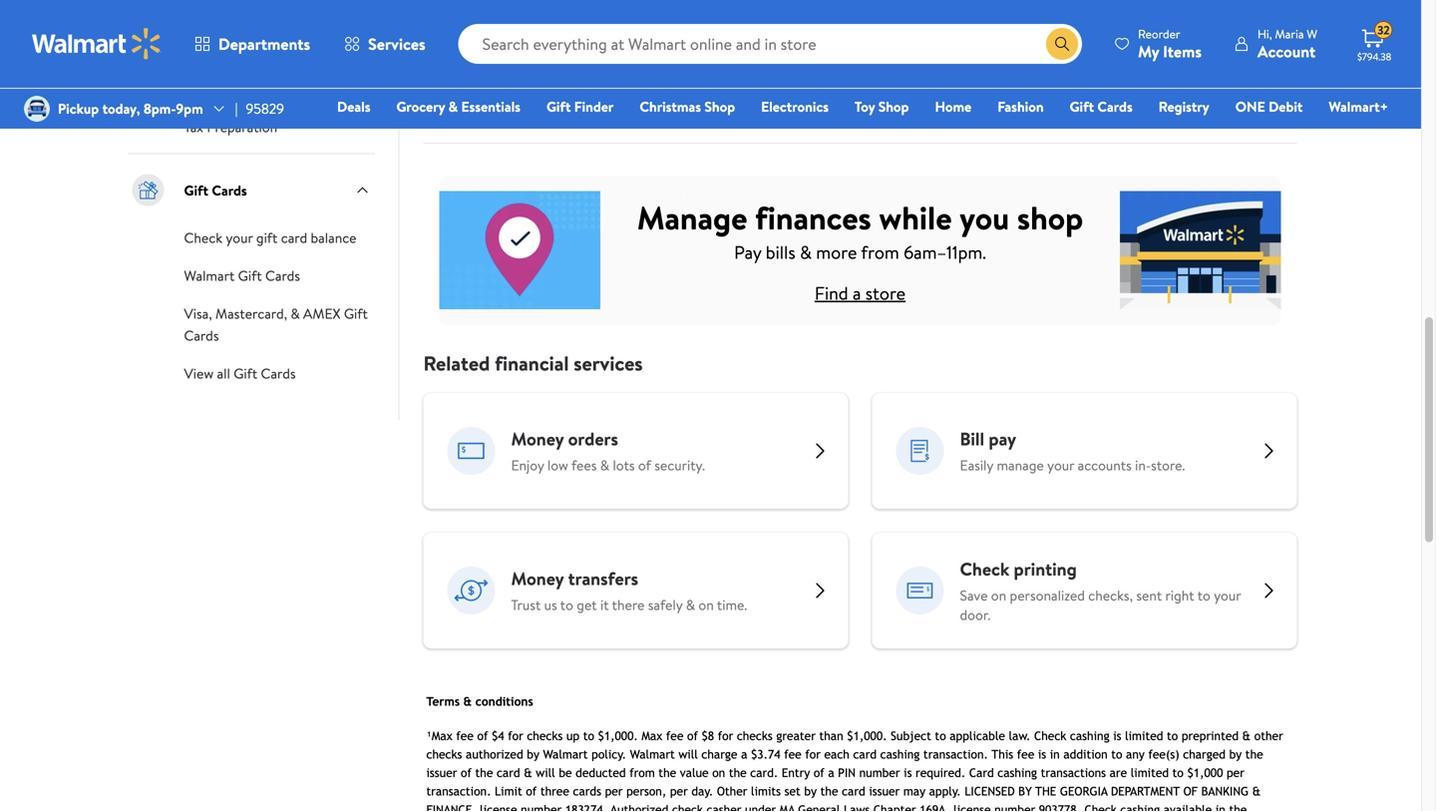 Task type: locate. For each thing, give the bounding box(es) containing it.
departments button
[[178, 20, 327, 68]]

find a store
[[815, 281, 906, 306]]

1 vertical spatial how
[[424, 104, 455, 126]]

find
[[815, 281, 849, 306]]

gift left finder at the left top of the page
[[547, 97, 571, 116]]

fees
[[572, 456, 597, 475]]

gift cards image
[[128, 170, 168, 210]]

cards
[[1098, 97, 1133, 116], [212, 180, 247, 200], [265, 266, 300, 285], [184, 326, 219, 345], [261, 364, 296, 383]]

money up "trust"
[[511, 566, 564, 591]]

a left 'trip' on the top left
[[526, 104, 533, 126]]

grocery & essentials
[[397, 97, 521, 116]]

money inside money transfers trust us to get it there safely & on time.
[[511, 566, 564, 591]]

to left the
[[565, 104, 580, 126]]

fashion link
[[989, 96, 1053, 117]]

& left can
[[449, 97, 458, 116]]

your
[[226, 228, 253, 247], [1048, 456, 1075, 475], [1215, 586, 1242, 605]]

& left lots
[[600, 456, 610, 475]]

account
[[1258, 40, 1316, 62]]

1 vertical spatial store
[[866, 281, 906, 306]]

find a store link
[[815, 281, 906, 306]]

mastercard,
[[216, 304, 287, 323]]

|
[[235, 99, 238, 118]]

your left gift
[[226, 228, 253, 247]]

1 vertical spatial i
[[487, 104, 492, 126]]

1 horizontal spatial your
[[1048, 456, 1075, 475]]

0 vertical spatial i
[[481, 46, 485, 68]]

money transfers trust us to get it there safely & on time.
[[511, 566, 748, 615]]

money for orders
[[511, 427, 564, 452]]

toy
[[855, 97, 875, 116]]

money for transfers
[[511, 566, 564, 591]]

money orders. enjoy low fees and lots of security. learn more. image
[[448, 427, 495, 475]]

gift
[[547, 97, 571, 116], [1070, 97, 1095, 116], [184, 180, 209, 200], [238, 266, 262, 285], [344, 304, 368, 323], [234, 364, 258, 383]]

related
[[424, 349, 490, 377]]

1 horizontal spatial gift cards
[[1070, 97, 1133, 116]]

hi,
[[1258, 25, 1273, 42]]

1 horizontal spatial on
[[992, 586, 1007, 605]]

money transfers link
[[184, 77, 283, 99]]

fashion
[[998, 97, 1044, 116]]

do
[[459, 46, 477, 68]]

money orders
[[184, 41, 271, 61]]

gift cards down tax preparation on the left of page
[[184, 180, 247, 200]]

walmart+
[[1329, 97, 1389, 116]]

transfers
[[568, 566, 639, 591]]

store
[[698, 104, 734, 126], [866, 281, 906, 306]]

1 horizontal spatial i
[[487, 104, 492, 126]]

1 vertical spatial your
[[1048, 456, 1075, 475]]

balance
[[311, 228, 357, 247]]

money inside the money orders enjoy low fees & lots of security.
[[511, 427, 564, 452]]

there
[[612, 595, 645, 615]]

to right us
[[561, 595, 574, 615]]

visa,
[[184, 304, 212, 323]]

a right find
[[853, 281, 862, 306]]

your right manage
[[1048, 456, 1075, 475]]

the
[[584, 104, 607, 126]]

gift finder link
[[538, 96, 623, 117]]

manage finances while you shop pay bills & more from 6am–11pm.
[[637, 196, 1084, 265]]

on
[[992, 586, 1007, 605], [699, 595, 714, 615]]

pay
[[989, 427, 1017, 452]]

time.
[[717, 595, 748, 615]]

cards down card
[[265, 266, 300, 285]]

gift
[[256, 228, 278, 247]]

2 horizontal spatial your
[[1215, 586, 1242, 605]]

9pm
[[176, 99, 203, 118]]

orders
[[568, 427, 619, 452]]

cards down 'visa, mastercard, & amex gift cards'
[[261, 364, 296, 383]]

how can i skip a trip to the bank with in-store check cashing at walmart?
[[424, 104, 921, 126]]

in- inside bill pay easily manage your accounts in-store.
[[1136, 456, 1152, 475]]

a right cash
[[523, 46, 531, 68]]

0 vertical spatial check
[[184, 228, 223, 247]]

deals
[[337, 97, 371, 116]]

on left time. at the bottom of page
[[699, 595, 714, 615]]

save
[[960, 586, 988, 605]]

can
[[459, 104, 483, 126]]

check printing. save on personalized checks, sent right to your door. learn more. image
[[897, 567, 944, 615]]

check?
[[535, 46, 583, 68]]

how for how do i cash a check?
[[424, 46, 455, 68]]

i
[[481, 46, 485, 68], [487, 104, 492, 126]]

while
[[880, 196, 952, 240]]

i for skip
[[487, 104, 492, 126]]

& right bills
[[800, 240, 812, 265]]

2 vertical spatial a
[[853, 281, 862, 306]]

0 horizontal spatial i
[[481, 46, 485, 68]]

0 horizontal spatial store
[[698, 104, 734, 126]]

i for cash
[[481, 46, 485, 68]]

your inside check your gift card balance link
[[226, 228, 253, 247]]

1 vertical spatial gift cards
[[184, 180, 247, 200]]

manage
[[997, 456, 1044, 475]]

0 horizontal spatial your
[[226, 228, 253, 247]]

1 horizontal spatial in-
[[1136, 456, 1152, 475]]

on right save on the right bottom of page
[[992, 586, 1007, 605]]

0 vertical spatial a
[[523, 46, 531, 68]]

your right right
[[1215, 586, 1242, 605]]

how left can
[[424, 104, 455, 126]]

cards inside 'visa, mastercard, & amex gift cards'
[[184, 326, 219, 345]]

i right do at top
[[481, 46, 485, 68]]

1 horizontal spatial shop
[[879, 97, 909, 116]]

in-
[[680, 104, 699, 126], [1136, 456, 1152, 475]]

reorder
[[1139, 25, 1181, 42]]

money left orders
[[184, 41, 225, 61]]

bank
[[610, 104, 643, 126]]

maria
[[1276, 25, 1305, 42]]

6am–11pm.
[[904, 240, 987, 265]]

christmas shop
[[640, 97, 736, 116]]

& left amex
[[291, 304, 300, 323]]

1 vertical spatial check
[[960, 557, 1010, 582]]

cards up check your gift card balance link at the left top
[[212, 180, 247, 200]]

bill pay easily manage your accounts in-store.
[[960, 427, 1186, 475]]

0 vertical spatial store
[[698, 104, 734, 126]]

to
[[565, 104, 580, 126], [1198, 586, 1211, 605], [561, 595, 574, 615]]

Walmart Site-Wide search field
[[459, 24, 1083, 64]]

0 horizontal spatial shop
[[705, 97, 736, 116]]

check inside check printing save on personalized checks, sent right to your door.
[[960, 557, 1010, 582]]

how
[[424, 46, 455, 68], [424, 104, 455, 126]]

1 shop from the left
[[705, 97, 736, 116]]

services
[[574, 349, 643, 377]]

printing
[[1014, 557, 1077, 582]]

2 shop from the left
[[879, 97, 909, 116]]

money left |
[[184, 79, 225, 99]]

0 horizontal spatial check
[[184, 228, 223, 247]]

reorder my items
[[1139, 25, 1202, 62]]

check your gift card balance
[[184, 228, 357, 247]]

i right can
[[487, 104, 492, 126]]

0 vertical spatial your
[[226, 228, 253, 247]]

 image
[[24, 96, 50, 122]]

in- right the accounts at the bottom right
[[1136, 456, 1152, 475]]

cards down visa,
[[184, 326, 219, 345]]

money for orders
[[184, 41, 225, 61]]

related financial services
[[424, 349, 643, 377]]

1 how from the top
[[424, 46, 455, 68]]

& right safely on the left bottom of page
[[686, 595, 696, 615]]

1 vertical spatial in-
[[1136, 456, 1152, 475]]

1 vertical spatial a
[[526, 104, 533, 126]]

visa, mastercard, & amex gift cards link
[[184, 302, 368, 346]]

to inside money transfers trust us to get it there safely & on time.
[[561, 595, 574, 615]]

shop right toy at the right
[[879, 97, 909, 116]]

store left the check
[[698, 104, 734, 126]]

2 how from the top
[[424, 104, 455, 126]]

gift up mastercard,
[[238, 266, 262, 285]]

walmart?
[[855, 104, 921, 126]]

gift right amex
[[344, 304, 368, 323]]

in- right with
[[680, 104, 699, 126]]

gift cards down search icon at the top
[[1070, 97, 1133, 116]]

safely
[[648, 595, 683, 615]]

Search search field
[[459, 24, 1083, 64]]

christmas
[[640, 97, 701, 116]]

2 vertical spatial your
[[1215, 586, 1242, 605]]

shop left the check
[[705, 97, 736, 116]]

0 vertical spatial in-
[[680, 104, 699, 126]]

gift cards link
[[1061, 96, 1142, 117]]

money up enjoy
[[511, 427, 564, 452]]

search icon image
[[1055, 36, 1071, 52]]

32
[[1378, 22, 1391, 39]]

toy shop
[[855, 97, 909, 116]]

door.
[[960, 605, 991, 625]]

cash
[[489, 46, 519, 68]]

check up save on the right bottom of page
[[960, 557, 1010, 582]]

essentials
[[461, 97, 521, 116]]

0 horizontal spatial on
[[699, 595, 714, 615]]

a for check?
[[523, 46, 531, 68]]

& inside 'visa, mastercard, & amex gift cards'
[[291, 304, 300, 323]]

departments
[[219, 33, 310, 55]]

how left do at top
[[424, 46, 455, 68]]

store down from
[[866, 281, 906, 306]]

money transfers
[[184, 79, 283, 99]]

pickup
[[58, 99, 99, 118]]

1 horizontal spatial check
[[960, 557, 1010, 582]]

all
[[217, 364, 230, 383]]

to right right
[[1198, 586, 1211, 605]]

check up walmart
[[184, 228, 223, 247]]

0 vertical spatial how
[[424, 46, 455, 68]]



Task type: vqa. For each thing, say whether or not it's contained in the screenshot.
Home at top
yes



Task type: describe. For each thing, give the bounding box(es) containing it.
tax
[[184, 117, 204, 137]]

visa, mastercard, & amex gift cards
[[184, 304, 368, 345]]

money orders enjoy low fees & lots of security.
[[511, 427, 705, 475]]

how for how can i skip a trip to the bank with in-store check cashing at walmart?
[[424, 104, 455, 126]]

debit
[[1269, 97, 1304, 116]]

gift finder
[[547, 97, 614, 116]]

your inside bill pay easily manage your accounts in-store.
[[1048, 456, 1075, 475]]

& inside money transfers trust us to get it there safely & on time.
[[686, 595, 696, 615]]

8pm-
[[144, 99, 176, 118]]

your inside check printing save on personalized checks, sent right to your door.
[[1215, 586, 1242, 605]]

services button
[[327, 20, 443, 68]]

services
[[368, 33, 426, 55]]

view all gift cards link
[[184, 362, 296, 384]]

check
[[738, 104, 779, 126]]

more
[[817, 240, 858, 265]]

$794.38
[[1358, 50, 1392, 63]]

gift right all
[[234, 364, 258, 383]]

it
[[601, 595, 609, 615]]

manage your finances while you shop. pay bills and more from six am to eleven pm. find a store. image
[[440, 191, 1282, 309]]

0 horizontal spatial gift cards
[[184, 180, 247, 200]]

walmart
[[184, 266, 235, 285]]

on inside check printing save on personalized checks, sent right to your door.
[[992, 586, 1007, 605]]

checks,
[[1089, 586, 1134, 605]]

money orders link
[[184, 39, 271, 61]]

check for printing
[[960, 557, 1010, 582]]

personalized
[[1010, 586, 1086, 605]]

home
[[935, 97, 972, 116]]

how do i cash a check?
[[424, 46, 583, 68]]

electronics link
[[752, 96, 838, 117]]

gift right fashion
[[1070, 97, 1095, 116]]

cards left registry link in the top of the page
[[1098, 97, 1133, 116]]

bill pay. easily manage your accounts in-store. learn more. image
[[897, 427, 944, 475]]

& inside manage finances while you shop pay bills & more from 6am–11pm.
[[800, 240, 812, 265]]

us
[[544, 595, 557, 615]]

one
[[1236, 97, 1266, 116]]

orders
[[229, 41, 271, 61]]

store.
[[1152, 456, 1186, 475]]

grocery
[[397, 97, 445, 116]]

toy shop link
[[846, 96, 918, 117]]

shop for christmas shop
[[705, 97, 736, 116]]

enjoy
[[511, 456, 544, 475]]

financial
[[495, 349, 569, 377]]

one debit
[[1236, 97, 1304, 116]]

amex
[[303, 304, 341, 323]]

a for trip
[[526, 104, 533, 126]]

on inside money transfers trust us to get it there safely & on time.
[[699, 595, 714, 615]]

money transfers. trust us to get it there safely and on time. learn more. image
[[448, 567, 495, 615]]

registry
[[1159, 97, 1210, 116]]

preparation
[[207, 117, 278, 137]]

tax preparation link
[[184, 115, 278, 137]]

walmart gift cards
[[184, 266, 300, 285]]

walmart+ link
[[1320, 96, 1398, 117]]

bills
[[766, 240, 796, 265]]

you
[[960, 196, 1010, 240]]

0 vertical spatial gift cards
[[1070, 97, 1133, 116]]

at
[[838, 104, 852, 126]]

get
[[577, 595, 597, 615]]

tax preparation
[[184, 117, 278, 137]]

0 horizontal spatial in-
[[680, 104, 699, 126]]

| 95829
[[235, 99, 284, 118]]

grocery & essentials link
[[388, 96, 530, 117]]

1 horizontal spatial store
[[866, 281, 906, 306]]

of
[[639, 456, 651, 475]]

gift right gift cards image
[[184, 180, 209, 200]]

bill
[[960, 427, 985, 452]]

pickup today, 8pm-9pm
[[58, 99, 203, 118]]

95829
[[246, 99, 284, 118]]

home link
[[926, 96, 981, 117]]

money for transfers
[[184, 79, 225, 99]]

easily
[[960, 456, 994, 475]]

check printing save on personalized checks, sent right to your door.
[[960, 557, 1242, 625]]

transfers
[[228, 79, 283, 99]]

items
[[1164, 40, 1202, 62]]

card
[[281, 228, 307, 247]]

shop for toy shop
[[879, 97, 909, 116]]

my
[[1139, 40, 1160, 62]]

finder
[[575, 97, 614, 116]]

security.
[[655, 456, 705, 475]]

check your gift card balance link
[[184, 226, 357, 248]]

to inside check printing save on personalized checks, sent right to your door.
[[1198, 586, 1211, 605]]

from
[[862, 240, 900, 265]]

check for your
[[184, 228, 223, 247]]

& inside the money orders enjoy low fees & lots of security.
[[600, 456, 610, 475]]

sent
[[1137, 586, 1163, 605]]

hi, maria w account
[[1258, 25, 1318, 62]]

trust
[[511, 595, 541, 615]]

view all gift cards
[[184, 364, 296, 383]]

skip
[[495, 104, 522, 126]]

one debit link
[[1227, 96, 1312, 117]]

finances
[[756, 196, 872, 240]]

gift inside 'visa, mastercard, & amex gift cards'
[[344, 304, 368, 323]]

shop
[[1018, 196, 1084, 240]]

walmart image
[[32, 28, 162, 60]]

walmart gift cards link
[[184, 264, 300, 286]]

registry link
[[1150, 96, 1219, 117]]



